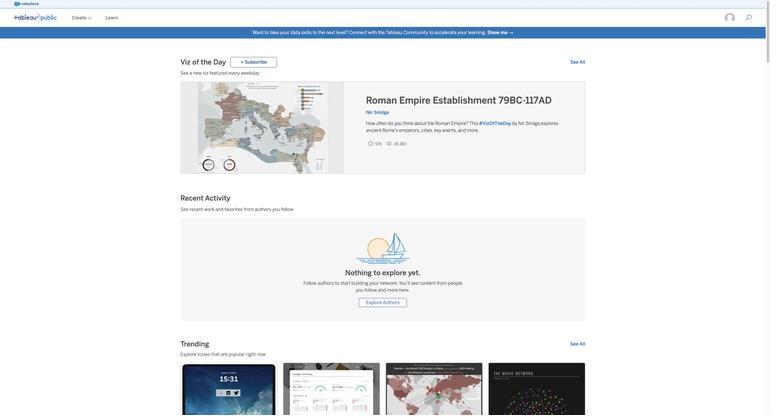 Task type: describe. For each thing, give the bounding box(es) containing it.
a
[[190, 70, 192, 76]]

roman empire establishment 79bc-117ad link
[[366, 94, 569, 107]]

authors inside see recent work and favorites from authors you follow element
[[255, 207, 272, 212]]

viz of the day
[[181, 58, 226, 66]]

how often do you think about the roman empire? this #vizoftheday by nir smilga explores ancient rome's emperors, cities, key events, and more.
[[366, 121, 559, 133]]

learning.
[[469, 30, 487, 35]]

favorites
[[225, 207, 243, 212]]

1 see all link from the top
[[571, 59, 586, 66]]

you inside follow authors to start building your network. you'll see content from people you follow and more here.
[[356, 287, 364, 293]]

show me link
[[488, 30, 508, 35]]

explore for explore authors
[[366, 300, 382, 305]]

terry.turtle image
[[725, 12, 737, 24]]

activity
[[205, 194, 231, 202]]

right
[[246, 352, 256, 357]]

explore
[[383, 269, 407, 277]]

me
[[501, 30, 508, 35]]

2 horizontal spatial your
[[458, 30, 468, 35]]

go to search image
[[739, 14, 760, 21]]

tableau
[[386, 30, 403, 35]]

create button
[[65, 9, 99, 27]]

level?
[[337, 30, 348, 35]]

see
[[412, 280, 419, 286]]

explore authors
[[366, 300, 400, 305]]

explores
[[541, 121, 559, 126]]

take
[[270, 30, 279, 35]]

#vizoftheday
[[480, 121, 512, 126]]

and inside follow authors to start building your network. you'll see content from people you follow and more here.
[[378, 287, 386, 293]]

all for see all viz of the day element
[[580, 59, 586, 65]]

see recent work and favorites from authors you follow element
[[181, 206, 586, 213]]

show
[[488, 30, 500, 35]]

about
[[415, 121, 427, 126]]

next
[[326, 30, 336, 35]]

data
[[291, 30, 300, 35]]

574
[[376, 142, 382, 146]]

explore vizzes that are popular right now element
[[181, 351, 586, 358]]

that
[[211, 352, 220, 357]]

smilga‬‎
[[374, 110, 389, 115]]

to inside follow authors to start building your network. you'll see content from people you follow and more here.
[[335, 280, 340, 286]]

this
[[470, 121, 479, 126]]

see all for first see all link from the top
[[571, 59, 586, 65]]

recent
[[190, 207, 203, 212]]

recent activity
[[181, 194, 231, 202]]

popular
[[229, 352, 245, 357]]

+ subscribe button
[[231, 57, 277, 67]]

often
[[377, 121, 388, 126]]

want to take your data skills to the next level? connect with the tableau community to accelerate your learning. show me →
[[253, 30, 514, 35]]

salesforce logo image
[[14, 2, 39, 6]]

4 workbook thumbnail image from the left
[[489, 363, 586, 415]]

2 workbook thumbnail image from the left
[[284, 363, 380, 415]]

2 see all link from the top
[[571, 341, 586, 348]]

you inside how often do you think about the roman empire? this #vizoftheday by nir smilga explores ancient rome's emperors, cities, key events, and more.
[[395, 121, 402, 126]]

yet.
[[409, 269, 421, 277]]

skills
[[301, 30, 312, 35]]

roman empire establishment 79bc-117ad
[[366, 95, 552, 106]]

see for see all trending element
[[571, 341, 579, 347]]

from inside follow authors to start building your network. you'll see content from people you follow and more here.
[[437, 280, 447, 286]]

1 workbook thumbnail image from the left
[[181, 363, 277, 415]]

0 horizontal spatial your
[[280, 30, 290, 35]]

‫nir smilga‬‎ link
[[366, 110, 389, 115]]

see for see a new viz featured every weekday element
[[181, 70, 189, 76]]

start
[[341, 280, 351, 286]]

here.
[[400, 287, 410, 293]]

roman
[[366, 95, 397, 106]]

nothing to explore yet.
[[346, 269, 421, 277]]

recent
[[181, 194, 204, 202]]

key
[[435, 128, 442, 133]]

empire
[[400, 95, 431, 106]]

recent activity heading
[[181, 194, 231, 203]]

learn
[[106, 15, 118, 21]]

content
[[420, 280, 436, 286]]

viz
[[203, 70, 209, 76]]

work
[[204, 207, 215, 212]]

day
[[214, 58, 226, 66]]

all for see all trending element
[[580, 341, 586, 347]]

building
[[352, 280, 369, 286]]

and inside how often do you think about the roman empire? this #vizoftheday by nir smilga explores ancient rome's emperors, cities, key events, and more.
[[459, 128, 466, 133]]

are
[[221, 352, 228, 357]]

community
[[404, 30, 429, 35]]



Task type: locate. For each thing, give the bounding box(es) containing it.
Add Favorite button
[[366, 139, 384, 148]]

1 vertical spatial authors
[[318, 280, 334, 286]]

from inside see recent work and favorites from authors you follow element
[[244, 207, 254, 212]]

1 horizontal spatial your
[[370, 280, 379, 286]]

from right favorites
[[244, 207, 254, 212]]

the roman empire?
[[428, 121, 469, 126]]

nir
[[519, 121, 525, 126]]

follow authors to start building your network. you'll see content from people you follow and more here.
[[304, 280, 463, 293]]

1 vertical spatial see all link
[[571, 341, 586, 348]]

your inside follow authors to start building your network. you'll see content from people you follow and more here.
[[370, 280, 379, 286]]

subscribe
[[245, 59, 267, 65]]

the right with on the top left of page
[[379, 30, 385, 35]]

to left start
[[335, 280, 340, 286]]

2 horizontal spatial you
[[395, 121, 402, 126]]

explore inside "element"
[[181, 352, 196, 357]]

viz of the day heading
[[181, 58, 226, 67]]

new
[[193, 70, 202, 76]]

1 horizontal spatial and
[[378, 287, 386, 293]]

1 vertical spatial and
[[216, 207, 224, 212]]

explore down the 'trending' heading
[[181, 352, 196, 357]]

1 horizontal spatial from
[[437, 280, 447, 286]]

and left more.
[[459, 128, 466, 133]]

‫nir smilga‬‎
[[366, 110, 389, 115]]

see all trending element
[[571, 341, 586, 348]]

1 horizontal spatial you
[[356, 287, 364, 293]]

+ subscribe
[[241, 59, 267, 65]]

28,383
[[394, 142, 407, 146]]

79bc-
[[499, 95, 526, 106]]

trending heading
[[181, 340, 209, 349]]

0 horizontal spatial follow
[[281, 207, 294, 212]]

viz
[[181, 58, 191, 66]]

establishment
[[433, 95, 497, 106]]

events,
[[443, 128, 458, 133]]

0 vertical spatial from
[[244, 207, 254, 212]]

you
[[395, 121, 402, 126], [273, 207, 280, 212], [356, 287, 364, 293]]

0 horizontal spatial the
[[201, 58, 212, 66]]

1 horizontal spatial the
[[318, 30, 325, 35]]

the inside heading
[[201, 58, 212, 66]]

more
[[388, 287, 399, 293]]

2 vertical spatial you
[[356, 287, 364, 293]]

28,383 views element
[[384, 139, 409, 149]]

0 vertical spatial see all
[[571, 59, 586, 65]]

follow inside follow authors to start building your network. you'll see content from people you follow and more here.
[[365, 287, 377, 293]]

explore vizzes that are popular right now
[[181, 352, 266, 357]]

1 vertical spatial explore
[[181, 352, 196, 357]]

do
[[389, 121, 394, 126]]

trending
[[181, 340, 209, 348]]

workbook thumbnail image
[[181, 363, 277, 415], [284, 363, 380, 415], [386, 363, 483, 415], [489, 363, 586, 415]]

1 vertical spatial see all
[[571, 341, 586, 347]]

explore for explore vizzes that are popular right now
[[181, 352, 196, 357]]

0 horizontal spatial authors
[[255, 207, 272, 212]]

want
[[253, 30, 264, 35]]

see for see all viz of the day element
[[571, 59, 579, 65]]

by
[[513, 121, 518, 126]]

1 vertical spatial you
[[273, 207, 280, 212]]

logo image
[[14, 14, 57, 21]]

+
[[241, 59, 244, 65]]

more.
[[467, 128, 480, 133]]

see all for second see all link from the top
[[571, 341, 586, 347]]

1 horizontal spatial follow
[[365, 287, 377, 293]]

0 vertical spatial explore
[[366, 300, 382, 305]]

your right "take"
[[280, 30, 290, 35]]

nothing
[[346, 269, 372, 277]]

see recent work and favorites from authors you follow
[[181, 207, 294, 212]]

1 horizontal spatial explore
[[366, 300, 382, 305]]

your left learning.
[[458, 30, 468, 35]]

to up follow authors to start building your network. you'll see content from people you follow and more here.
[[374, 269, 381, 277]]

2 see all from the top
[[571, 341, 586, 347]]

explore authors link
[[359, 298, 407, 307]]

how
[[366, 121, 376, 126]]

0 horizontal spatial and
[[216, 207, 224, 212]]

0 vertical spatial follow
[[281, 207, 294, 212]]

the left next on the left of page
[[318, 30, 325, 35]]

follow
[[304, 280, 317, 286]]

1 vertical spatial all
[[580, 341, 586, 347]]

2 all from the top
[[580, 341, 586, 347]]

think
[[403, 121, 414, 126]]

authors
[[383, 300, 400, 305]]

weekday
[[241, 70, 260, 76]]

accelerate
[[435, 30, 457, 35]]

0 vertical spatial all
[[580, 59, 586, 65]]

1 vertical spatial follow
[[365, 287, 377, 293]]

featured
[[210, 70, 228, 76]]

0 vertical spatial authors
[[255, 207, 272, 212]]

authors inside follow authors to start building your network. you'll see content from people you follow and more here.
[[318, 280, 334, 286]]

you'll
[[399, 280, 411, 286]]

0 vertical spatial and
[[459, 128, 466, 133]]

→
[[509, 30, 514, 35]]

1 vertical spatial from
[[437, 280, 447, 286]]

to left 'accelerate'
[[430, 30, 434, 35]]

2 vertical spatial and
[[378, 287, 386, 293]]

0 vertical spatial see all link
[[571, 59, 586, 66]]

create
[[72, 15, 87, 21]]

0 horizontal spatial from
[[244, 207, 254, 212]]

to left "take"
[[265, 30, 269, 35]]

from left people
[[437, 280, 447, 286]]

see all link
[[571, 59, 586, 66], [571, 341, 586, 348]]

3 workbook thumbnail image from the left
[[386, 363, 483, 415]]

see a new viz featured every weekday
[[181, 70, 260, 76]]

#vizoftheday link
[[480, 121, 512, 126]]

see for see recent work and favorites from authors you follow element
[[181, 207, 189, 212]]

all
[[580, 59, 586, 65], [580, 341, 586, 347]]

the
[[318, 30, 325, 35], [379, 30, 385, 35], [201, 58, 212, 66]]

people
[[449, 280, 463, 286]]

and down network.
[[378, 287, 386, 293]]

smilga
[[526, 121, 540, 126]]

learn link
[[99, 9, 125, 27]]

1 all from the top
[[580, 59, 586, 65]]

0 vertical spatial you
[[395, 121, 402, 126]]

authors
[[255, 207, 272, 212], [318, 280, 334, 286]]

explore left authors
[[366, 300, 382, 305]]

your
[[280, 30, 290, 35], [458, 30, 468, 35], [370, 280, 379, 286]]

2 horizontal spatial and
[[459, 128, 466, 133]]

to right skills
[[313, 30, 317, 35]]

0 horizontal spatial explore
[[181, 352, 196, 357]]

see a new viz featured every weekday element
[[181, 70, 586, 77]]

ancient
[[366, 128, 382, 133]]

from
[[244, 207, 254, 212], [437, 280, 447, 286]]

2 horizontal spatial the
[[379, 30, 385, 35]]

see all viz of the day element
[[571, 59, 586, 66]]

your down nothing to explore yet.
[[370, 280, 379, 286]]

with
[[369, 30, 377, 35]]

the right 'of'
[[201, 58, 212, 66]]

network.
[[380, 280, 399, 286]]

rome's
[[383, 128, 398, 133]]

cities,
[[422, 128, 434, 133]]

0 horizontal spatial you
[[273, 207, 280, 212]]

1 see all from the top
[[571, 59, 586, 65]]

emperors,
[[399, 128, 421, 133]]

117ad
[[526, 95, 552, 106]]

now
[[257, 352, 266, 357]]

vizzes
[[198, 352, 210, 357]]

1 horizontal spatial authors
[[318, 280, 334, 286]]

‫nir
[[366, 110, 373, 115]]

of
[[192, 58, 199, 66]]

follow
[[281, 207, 294, 212], [365, 287, 377, 293]]

and right work
[[216, 207, 224, 212]]

connect
[[350, 30, 367, 35]]

every
[[229, 70, 240, 76]]



Task type: vqa. For each thing, say whether or not it's contained in the screenshot.
explore
yes



